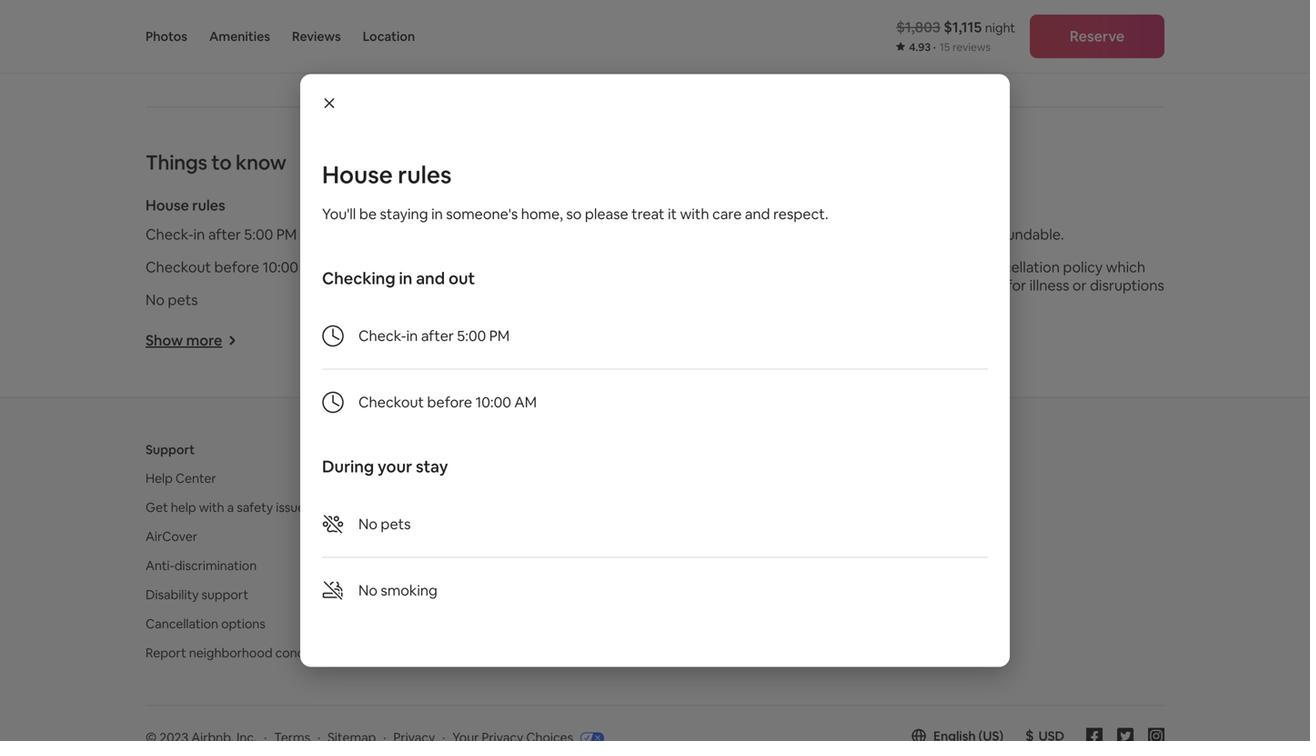 Task type: locate. For each thing, give the bounding box(es) containing it.
0 vertical spatial house rules
[[322, 160, 452, 190]]

rules down things to know
[[192, 196, 225, 215]]

0 vertical spatial to
[[224, 42, 239, 61]]

check-
[[146, 225, 193, 244], [359, 327, 406, 345]]

pets up the show more
[[168, 291, 198, 309]]

1 horizontal spatial pm
[[489, 327, 510, 345]]

5:00 down know
[[244, 225, 273, 244]]

$1,115
[[944, 18, 982, 36]]

help
[[146, 470, 173, 487]]

in down checking in and out
[[406, 327, 418, 345]]

house rules down "things"
[[146, 196, 225, 215]]

1 vertical spatial 5:00
[[457, 327, 486, 345]]

neighborhood
[[189, 645, 273, 662]]

1 horizontal spatial no pets
[[359, 515, 411, 534]]

1 vertical spatial checkout
[[359, 393, 424, 412]]

safety
[[237, 500, 273, 516]]

more
[[186, 331, 222, 350]]

cancel
[[960, 276, 1004, 295]]

0 horizontal spatial 10:00
[[263, 258, 298, 277]]

photos
[[146, 28, 187, 45]]

experienced,
[[249, 20, 336, 39]]

after down out on the top left
[[421, 327, 454, 345]]

0 horizontal spatial pets
[[168, 291, 198, 309]]

0 horizontal spatial check-
[[146, 225, 193, 244]]

reservation
[[865, 225, 941, 244]]

1 horizontal spatial rules
[[398, 160, 452, 190]]

house for check-
[[146, 196, 189, 215]]

1 horizontal spatial pets
[[381, 515, 411, 534]]

check- down checking in and out
[[359, 327, 406, 345]]

house up be
[[322, 160, 393, 190]]

check-in after 5:00 pm down things to know
[[146, 225, 297, 244]]

house rules inside dialog
[[322, 160, 452, 190]]

report neighborhood concern link
[[146, 645, 324, 662]]

1 vertical spatial am
[[514, 393, 537, 412]]

community forum
[[488, 558, 595, 574]]

reserve button
[[1030, 15, 1165, 58]]

0 horizontal spatial checkout
[[146, 258, 211, 277]]

1 horizontal spatial with
[[680, 205, 709, 223]]

1 horizontal spatial check-
[[359, 327, 406, 345]]

0 vertical spatial and
[[745, 205, 770, 223]]

and
[[745, 205, 770, 223], [416, 268, 445, 289]]

1 vertical spatial check-in after 5:00 pm
[[359, 327, 510, 345]]

get help with a safety issue link
[[146, 500, 305, 516]]

1 vertical spatial pets
[[381, 515, 411, 534]]

pets
[[168, 291, 198, 309], [381, 515, 411, 534]]

help center
[[146, 470, 216, 487]]

no down "during your stay"
[[359, 515, 378, 534]]

house inside dialog
[[322, 160, 393, 190]]

great
[[308, 42, 344, 61]]

1 vertical spatial pm
[[489, 327, 510, 345]]

reviews
[[292, 28, 341, 45]]

review the host's full cancellation policy which applies even if you cancel for illness or disruptions caused by covid-19.
[[835, 258, 1165, 313]]

house rules for in
[[146, 196, 225, 215]]

house
[[322, 160, 393, 190], [146, 196, 189, 215]]

with right it
[[680, 205, 709, 223]]

it
[[668, 205, 677, 223]]

1 vertical spatial checkout before 10:00 am
[[359, 393, 537, 412]]

1 horizontal spatial am
[[514, 393, 537, 412]]

0 vertical spatial 10:00
[[263, 258, 298, 277]]

the
[[885, 258, 908, 277]]

reviews
[[953, 40, 991, 54]]

0 vertical spatial pets
[[168, 291, 198, 309]]

before up "more"
[[214, 258, 259, 277]]

anti-
[[146, 558, 174, 574]]

be
[[359, 205, 377, 223]]

investors
[[830, 558, 883, 574]]

support
[[202, 587, 248, 603]]

checkout up your
[[359, 393, 424, 412]]

1 horizontal spatial checkout
[[359, 393, 424, 412]]

0 horizontal spatial before
[[214, 258, 259, 277]]

things
[[146, 150, 207, 176]]

is
[[944, 225, 954, 244]]

center
[[176, 470, 216, 487]]

no left smoking
[[359, 581, 378, 600]]

navigate to instagram image
[[1148, 728, 1165, 742]]

get help with a safety issue
[[146, 500, 305, 516]]

1 vertical spatial rules
[[192, 196, 225, 215]]

before up stay
[[427, 393, 472, 412]]

for down rated
[[385, 42, 405, 61]]

review
[[835, 258, 882, 277]]

home,
[[521, 205, 563, 223]]

before
[[214, 258, 259, 277], [427, 393, 472, 412]]

1 vertical spatial no pets
[[359, 515, 411, 534]]

to inside superhosts are experienced, highly rated hosts who are committed to providing great stays for guests.
[[224, 42, 239, 61]]

for left illness
[[1007, 276, 1027, 295]]

by
[[886, 294, 903, 313]]

checkout before 10:00 am up stay
[[359, 393, 537, 412]]

1 vertical spatial house rules
[[146, 196, 225, 215]]

10:00 inside house rules dialog
[[476, 393, 511, 412]]

5:00 down out on the top left
[[457, 327, 486, 345]]

0 vertical spatial before
[[214, 258, 259, 277]]

0 horizontal spatial house
[[146, 196, 189, 215]]

out
[[449, 268, 475, 289]]

a
[[227, 500, 234, 516]]

checking
[[322, 268, 396, 289]]

0 horizontal spatial checkout before 10:00 am
[[146, 258, 324, 277]]

your
[[378, 456, 412, 478]]

rules
[[398, 160, 452, 190], [192, 196, 225, 215]]

1 horizontal spatial house rules
[[322, 160, 452, 190]]

pets down your
[[381, 515, 411, 534]]

0 vertical spatial with
[[680, 205, 709, 223]]

before inside house rules dialog
[[427, 393, 472, 412]]

0 horizontal spatial rules
[[192, 196, 225, 215]]

0 vertical spatial house
[[322, 160, 393, 190]]

1 horizontal spatial 10:00
[[476, 393, 511, 412]]

rules up staying
[[398, 160, 452, 190]]

0 horizontal spatial 5:00
[[244, 225, 273, 244]]

0 horizontal spatial for
[[385, 42, 405, 61]]

in
[[431, 205, 443, 223], [193, 225, 205, 244], [399, 268, 413, 289], [406, 327, 418, 345]]

check-in after 5:00 pm
[[146, 225, 297, 244], [359, 327, 510, 345]]

1 vertical spatial no
[[359, 515, 378, 534]]

check- inside house rules dialog
[[359, 327, 406, 345]]

show more
[[146, 331, 222, 350]]

house rules up staying
[[322, 160, 452, 190]]

1 vertical spatial and
[[416, 268, 445, 289]]

house down "things"
[[146, 196, 189, 215]]

cancellation options
[[146, 616, 265, 632]]

in right staying
[[431, 205, 443, 223]]

issue
[[276, 500, 305, 516]]

are up "providing"
[[224, 20, 246, 39]]

·
[[933, 40, 936, 54]]

disability support link
[[146, 587, 248, 603]]

with left a
[[199, 500, 224, 516]]

check-in after 5:00 pm down out on the top left
[[359, 327, 510, 345]]

no pets up show
[[146, 291, 198, 309]]

with
[[680, 205, 709, 223], [199, 500, 224, 516]]

0 vertical spatial rules
[[398, 160, 452, 190]]

1 horizontal spatial for
[[1007, 276, 1027, 295]]

0 vertical spatial checkout
[[146, 258, 211, 277]]

1 horizontal spatial after
[[421, 327, 454, 345]]

0 vertical spatial pm
[[276, 225, 297, 244]]

aircover link
[[146, 529, 197, 545]]

0 horizontal spatial check-in after 5:00 pm
[[146, 225, 297, 244]]

1 horizontal spatial are
[[493, 20, 514, 39]]

1 horizontal spatial before
[[427, 393, 472, 412]]

check- down "things"
[[146, 225, 193, 244]]

which
[[1106, 258, 1146, 277]]

0 vertical spatial no pets
[[146, 291, 198, 309]]

no up show
[[146, 291, 165, 309]]

pm inside house rules dialog
[[489, 327, 510, 345]]

rules inside house rules dialog
[[398, 160, 452, 190]]

superhosts are experienced, highly rated hosts who are committed to providing great stays for guests.
[[146, 20, 514, 61]]

disability
[[146, 587, 199, 603]]

house rules
[[322, 160, 452, 190], [146, 196, 225, 215]]

0 vertical spatial 5:00
[[244, 225, 273, 244]]

0 vertical spatial after
[[208, 225, 241, 244]]

after
[[208, 225, 241, 244], [421, 327, 454, 345]]

checkout before 10:00 am up "more"
[[146, 258, 324, 277]]

0 vertical spatial for
[[385, 42, 405, 61]]

who
[[461, 20, 490, 39]]

1 horizontal spatial house
[[322, 160, 393, 190]]

checkout before 10:00 am inside house rules dialog
[[359, 393, 537, 412]]

know
[[236, 150, 286, 176]]

to left know
[[211, 150, 232, 176]]

house rules dialog
[[300, 74, 1010, 667]]

illness
[[1030, 276, 1070, 295]]

to left "providing"
[[224, 42, 239, 61]]

carbon
[[490, 225, 540, 244]]

no
[[146, 291, 165, 309], [359, 515, 378, 534], [359, 581, 378, 600]]

after inside house rules dialog
[[421, 327, 454, 345]]

cancellation
[[146, 616, 218, 632]]

1 vertical spatial for
[[1007, 276, 1027, 295]]

1 vertical spatial check-
[[359, 327, 406, 345]]

0 vertical spatial am
[[302, 258, 324, 277]]

safety
[[490, 196, 534, 215]]

1 vertical spatial after
[[421, 327, 454, 345]]

1 vertical spatial house
[[146, 196, 189, 215]]

hosts
[[422, 20, 458, 39]]

1 vertical spatial 10:00
[[476, 393, 511, 412]]

1 vertical spatial before
[[427, 393, 472, 412]]

discrimination
[[174, 558, 257, 574]]

and left out on the top left
[[416, 268, 445, 289]]

0 horizontal spatial with
[[199, 500, 224, 516]]

0 horizontal spatial house rules
[[146, 196, 225, 215]]

highly
[[339, 20, 379, 39]]

checkout up the show more
[[146, 258, 211, 277]]

help center link
[[146, 470, 216, 487]]

after down things to know
[[208, 225, 241, 244]]

covid-
[[906, 294, 957, 313]]

for
[[385, 42, 405, 61], [1007, 276, 1027, 295]]

1 horizontal spatial check-in after 5:00 pm
[[359, 327, 510, 345]]

are right the who
[[493, 20, 514, 39]]

1 vertical spatial with
[[199, 500, 224, 516]]

0 horizontal spatial are
[[224, 20, 246, 39]]

1 horizontal spatial checkout before 10:00 am
[[359, 393, 537, 412]]

if
[[921, 276, 930, 295]]

in down things to know
[[193, 225, 205, 244]]

and right care
[[745, 205, 770, 223]]

1 horizontal spatial 5:00
[[457, 327, 486, 345]]

no pets down "during your stay"
[[359, 515, 411, 534]]



Task type: vqa. For each thing, say whether or not it's contained in the screenshot.
7 within the the Lake Arrowhead, California 383 miles away Nov 2 – 7 $179 night
no



Task type: describe. For each thing, give the bounding box(es) containing it.
pets inside house rules dialog
[[381, 515, 411, 534]]

19.
[[957, 294, 974, 313]]

forum
[[559, 558, 595, 574]]

1 are from the left
[[224, 20, 246, 39]]

am inside house rules dialog
[[514, 393, 537, 412]]

refundable.
[[988, 225, 1064, 244]]

15
[[940, 40, 950, 54]]

or
[[1073, 276, 1087, 295]]

1 vertical spatial to
[[211, 150, 232, 176]]

so
[[566, 205, 582, 223]]

0 vertical spatial no
[[146, 291, 165, 309]]

0 horizontal spatial after
[[208, 225, 241, 244]]

carbon monoxide alarm not reported
[[490, 225, 741, 244]]

non-
[[957, 225, 988, 244]]

rules for after
[[192, 196, 225, 215]]

community
[[488, 558, 557, 574]]

applies
[[835, 276, 882, 295]]

aircover
[[146, 529, 197, 545]]

anti-discrimination link
[[146, 558, 257, 574]]

0 horizontal spatial no pets
[[146, 291, 198, 309]]

night
[[985, 20, 1015, 36]]

0 vertical spatial check-in after 5:00 pm
[[146, 225, 297, 244]]

not
[[654, 225, 677, 244]]

0 horizontal spatial pm
[[276, 225, 297, 244]]

with inside house rules dialog
[[680, 205, 709, 223]]

show
[[146, 331, 183, 350]]

2 are from the left
[[493, 20, 514, 39]]

0 vertical spatial checkout before 10:00 am
[[146, 258, 324, 277]]

checkout inside house rules dialog
[[359, 393, 424, 412]]

location button
[[363, 0, 415, 73]]

checking in and out
[[322, 268, 475, 289]]

location
[[363, 28, 415, 45]]

policy
[[1063, 258, 1103, 277]]

care
[[712, 205, 742, 223]]

no smoking
[[359, 581, 438, 600]]

providing
[[242, 42, 305, 61]]

someone's
[[446, 205, 518, 223]]

help
[[171, 500, 196, 516]]

0 vertical spatial check-
[[146, 225, 193, 244]]

for inside review the host's full cancellation policy which applies even if you cancel for illness or disruptions caused by covid-19.
[[1007, 276, 1027, 295]]

please
[[585, 205, 628, 223]]

no pets inside house rules dialog
[[359, 515, 411, 534]]

reported
[[680, 225, 741, 244]]

things to know
[[146, 150, 286, 176]]

for inside superhosts are experienced, highly rated hosts who are committed to providing great stays for guests.
[[385, 42, 405, 61]]

navigate to twitter image
[[1117, 728, 1134, 742]]

1 horizontal spatial and
[[745, 205, 770, 223]]

amenities
[[209, 28, 270, 45]]

stays
[[347, 42, 382, 61]]

monoxide
[[543, 225, 610, 244]]

anti-discrimination
[[146, 558, 257, 574]]

host's
[[911, 258, 953, 277]]

committed
[[146, 42, 221, 61]]

5:00 inside house rules dialog
[[457, 327, 486, 345]]

check-in after 5:00 pm inside house rules dialog
[[359, 327, 510, 345]]

safety & property
[[490, 196, 612, 215]]

house for you'll
[[322, 160, 393, 190]]

photos button
[[146, 0, 187, 73]]

in right checking
[[399, 268, 413, 289]]

reviews button
[[292, 0, 341, 73]]

even
[[885, 276, 918, 295]]

during your stay
[[322, 456, 448, 478]]

you'll
[[322, 205, 356, 223]]

show more button
[[146, 331, 237, 350]]

staying
[[380, 205, 428, 223]]

support
[[146, 442, 195, 458]]

navigate to facebook image
[[1086, 728, 1103, 742]]

$1,803 $1,115 night
[[896, 18, 1015, 36]]

2 vertical spatial no
[[359, 581, 378, 600]]

amenities button
[[209, 0, 270, 73]]

property
[[551, 196, 612, 215]]

during
[[322, 456, 374, 478]]

cancellation
[[979, 258, 1060, 277]]

0 horizontal spatial am
[[302, 258, 324, 277]]

house rules for be
[[322, 160, 452, 190]]

respect.
[[773, 205, 829, 223]]

guests.
[[408, 42, 456, 61]]

report neighborhood concern
[[146, 645, 324, 662]]

&
[[537, 196, 548, 215]]

you
[[933, 276, 957, 295]]

rules for staying
[[398, 160, 452, 190]]

report
[[146, 645, 186, 662]]

0 horizontal spatial and
[[416, 268, 445, 289]]

treat
[[632, 205, 665, 223]]

get
[[146, 500, 168, 516]]

$1,803
[[896, 18, 941, 36]]

this
[[835, 225, 862, 244]]

4.93 · 15 reviews
[[909, 40, 991, 54]]

rated
[[382, 20, 418, 39]]

this reservation is non-refundable.
[[835, 225, 1064, 244]]

4.93
[[909, 40, 931, 54]]

alarm
[[613, 225, 651, 244]]

full
[[956, 258, 976, 277]]



